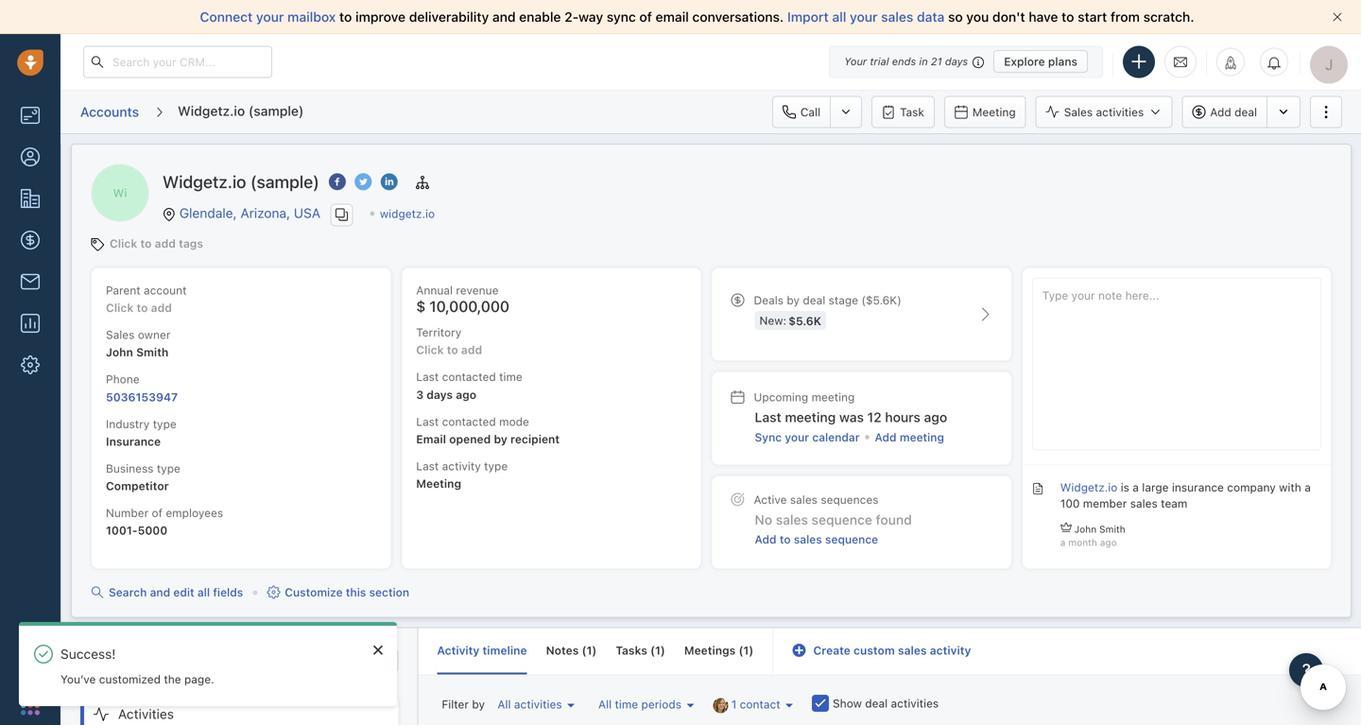 Task type: vqa. For each thing, say whether or not it's contained in the screenshot.
Match
no



Task type: locate. For each thing, give the bounding box(es) containing it.
add
[[1211, 105, 1232, 119], [875, 431, 897, 444], [755, 533, 777, 546]]

last inside last contacted mode email opened by recipient
[[416, 415, 439, 428]]

to inside territory click to add
[[447, 343, 458, 357]]

type inside business type competitor
[[157, 462, 180, 475]]

1 vertical spatial widgetz.io (sample)
[[163, 172, 320, 192]]

meeting down explore
[[973, 105, 1016, 119]]

0 horizontal spatial )
[[592, 644, 597, 657]]

sales right no at the bottom right of the page
[[776, 512, 809, 528]]

recipient
[[511, 433, 560, 446]]

widgetz.io up member
[[1061, 481, 1118, 494]]

phone element
[[11, 644, 49, 682]]

2 horizontal spatial add
[[1211, 105, 1232, 119]]

1 horizontal spatial add
[[875, 431, 897, 444]]

0 vertical spatial ago
[[456, 388, 477, 401]]

contacted inside last contacted time 3 days ago
[[442, 370, 496, 384]]

search and edit all fields
[[109, 586, 243, 599]]

contacted
[[442, 370, 496, 384], [442, 415, 496, 428]]

last for last activity type meeting
[[416, 460, 439, 473]]

add meeting link
[[875, 429, 945, 446]]

1
[[587, 644, 592, 657], [655, 644, 661, 657], [744, 644, 749, 657], [732, 698, 737, 711]]

type down last contacted mode email opened by recipient
[[484, 460, 508, 473]]

( right notes in the left of the page
[[582, 644, 587, 657]]

0 horizontal spatial all
[[198, 586, 210, 599]]

activity
[[442, 460, 481, 473], [930, 644, 972, 657]]

1001-
[[106, 524, 138, 537]]

widgetz.io
[[178, 103, 245, 118], [163, 172, 246, 192], [1061, 481, 1118, 494]]

days right 3
[[427, 388, 453, 401]]

(sample)
[[249, 103, 304, 118], [251, 172, 320, 192]]

10,000,000
[[430, 297, 510, 315]]

sales for sales activities
[[1065, 105, 1093, 119]]

deal up $5.6k
[[803, 294, 826, 307]]

by down mode
[[494, 433, 508, 446]]

2 vertical spatial by
[[472, 698, 485, 711]]

1 right tasks
[[655, 644, 661, 657]]

meeting for add
[[900, 431, 945, 444]]

2 vertical spatial add
[[461, 343, 482, 357]]

customize this section
[[285, 586, 410, 599]]

0 horizontal spatial a
[[1061, 537, 1066, 548]]

2 horizontal spatial )
[[749, 644, 754, 657]]

2 vertical spatial deal
[[866, 697, 888, 710]]

type
[[153, 417, 177, 431], [484, 460, 508, 473], [157, 462, 180, 475]]

john up month
[[1075, 524, 1097, 535]]

linkedin circled image
[[381, 172, 398, 192]]

time up mode
[[499, 370, 523, 384]]

call
[[801, 105, 821, 119]]

activity right custom
[[930, 644, 972, 657]]

days right 21 at the right of page
[[946, 55, 969, 68]]

to
[[339, 9, 352, 25], [1062, 9, 1075, 25], [140, 237, 152, 250], [137, 301, 148, 314], [447, 343, 458, 357], [780, 533, 791, 546]]

1 horizontal spatial deal
[[866, 697, 888, 710]]

meeting up sync your calendar
[[785, 410, 836, 425]]

sequence
[[812, 512, 873, 528], [826, 533, 879, 546]]

accounts
[[80, 104, 139, 119]]

add inside parent account click to add
[[151, 301, 172, 314]]

click up parent
[[110, 237, 137, 250]]

( right meetings on the right bottom of the page
[[739, 644, 744, 657]]

1 vertical spatial all
[[198, 586, 210, 599]]

0 vertical spatial smith
[[136, 346, 169, 359]]

add down no at the bottom right of the page
[[755, 533, 777, 546]]

deals
[[754, 294, 784, 307]]

meetings
[[685, 644, 736, 657]]

upcoming
[[754, 391, 809, 404]]

deal for add deal
[[1235, 105, 1258, 119]]

1 for meetings ( 1 )
[[744, 644, 749, 657]]

2 horizontal spatial activities
[[1097, 105, 1145, 119]]

activity down opened
[[442, 460, 481, 473]]

add deal
[[1211, 105, 1258, 119]]

import all your sales data link
[[788, 9, 949, 25]]

last up sync
[[755, 410, 782, 425]]

ago for 3 days ago
[[456, 388, 477, 401]]

filter
[[442, 698, 469, 711]]

1 right meetings on the right bottom of the page
[[744, 644, 749, 657]]

all
[[833, 9, 847, 25], [198, 586, 210, 599]]

sales down the large
[[1131, 497, 1158, 510]]

0 horizontal spatial (
[[582, 644, 587, 657]]

0 horizontal spatial add
[[755, 533, 777, 546]]

a right is
[[1133, 481, 1139, 494]]

(sample) down connect your mailbox link
[[249, 103, 304, 118]]

1 vertical spatial widgetz.io
[[163, 172, 246, 192]]

all for all time periods
[[599, 698, 612, 711]]

widgetz.io (sample)
[[178, 103, 304, 118], [163, 172, 320, 192]]

deal for show deal activities
[[866, 697, 888, 710]]

type up competitor
[[157, 462, 180, 475]]

meeting inside button
[[973, 105, 1016, 119]]

all right edit
[[198, 586, 210, 599]]

0 horizontal spatial smith
[[136, 346, 169, 359]]

deal down what's new icon at the top right of the page
[[1235, 105, 1258, 119]]

1 all from the left
[[498, 698, 511, 711]]

(sample) up arizona,
[[251, 172, 320, 192]]

1 horizontal spatial smith
[[1100, 524, 1126, 535]]

1 vertical spatial activity
[[930, 644, 972, 657]]

smith down member
[[1100, 524, 1126, 535]]

send email image
[[1175, 54, 1188, 70]]

2 ( from the left
[[651, 644, 655, 657]]

sales right custom
[[898, 644, 927, 657]]

click down territory
[[416, 343, 444, 357]]

1 ( from the left
[[582, 644, 587, 657]]

scratch.
[[1144, 9, 1195, 25]]

1 right notes in the left of the page
[[587, 644, 592, 657]]

calendar
[[813, 431, 860, 444]]

1 vertical spatial john
[[1075, 524, 1097, 535]]

1 vertical spatial sales
[[106, 328, 135, 341]]

$5.6k
[[789, 315, 822, 328]]

activities
[[1097, 105, 1145, 119], [891, 697, 939, 710], [514, 698, 562, 711]]

deal inside button
[[1235, 105, 1258, 119]]

add inside button
[[1211, 105, 1232, 119]]

last down email
[[416, 460, 439, 473]]

john up phone
[[106, 346, 133, 359]]

0 vertical spatial deal
[[1235, 105, 1258, 119]]

your up your
[[850, 9, 878, 25]]

1 left contact
[[732, 698, 737, 711]]

2 ) from the left
[[661, 644, 666, 657]]

add left 'tags'
[[155, 237, 176, 250]]

1 vertical spatial time
[[615, 698, 638, 711]]

last inside the last activity type meeting
[[416, 460, 439, 473]]

activity timeline
[[437, 644, 527, 657]]

contacted up opened
[[442, 415, 496, 428]]

0 vertical spatial meeting
[[812, 391, 855, 404]]

0 horizontal spatial by
[[472, 698, 485, 711]]

1 vertical spatial contacted
[[442, 415, 496, 428]]

sales down active sales sequences
[[794, 533, 823, 546]]

1 horizontal spatial ago
[[924, 410, 948, 425]]

( for tasks
[[651, 644, 655, 657]]

what's new image
[[1225, 56, 1238, 70]]

time left periods
[[615, 698, 638, 711]]

2 vertical spatial ago
[[1101, 537, 1117, 548]]

contacted inside last contacted mode email opened by recipient
[[442, 415, 496, 428]]

all inside all activities link
[[498, 698, 511, 711]]

2 vertical spatial click
[[416, 343, 444, 357]]

contacted down territory click to add
[[442, 370, 496, 384]]

0 vertical spatial meeting
[[973, 105, 1016, 119]]

1 horizontal spatial time
[[615, 698, 638, 711]]

deal right show
[[866, 697, 888, 710]]

twitter circled image
[[355, 172, 372, 192]]

last contacted time 3 days ago
[[416, 370, 523, 401]]

type down 5036153947
[[153, 417, 177, 431]]

1 vertical spatial meeting
[[416, 477, 462, 490]]

a left month
[[1061, 537, 1066, 548]]

2 all from the left
[[599, 698, 612, 711]]

0 horizontal spatial activities
[[514, 698, 562, 711]]

create custom sales activity
[[814, 644, 972, 657]]

meeting up last meeting was 12 hours ago
[[812, 391, 855, 404]]

0 horizontal spatial of
[[152, 506, 163, 520]]

2 horizontal spatial (
[[739, 644, 744, 657]]

sales left owner
[[106, 328, 135, 341]]

0 vertical spatial widgetz.io
[[178, 103, 245, 118]]

1 vertical spatial by
[[494, 433, 508, 446]]

smith down owner
[[136, 346, 169, 359]]

click inside territory click to add
[[416, 343, 444, 357]]

sync your calendar
[[755, 431, 860, 444]]

meeting for upcoming
[[812, 391, 855, 404]]

tasks ( 1 )
[[616, 644, 666, 657]]

1 horizontal spatial meeting
[[973, 105, 1016, 119]]

and
[[493, 9, 516, 25], [150, 586, 170, 599]]

2 horizontal spatial by
[[787, 294, 800, 307]]

0 horizontal spatial your
[[256, 9, 284, 25]]

21
[[931, 55, 943, 68]]

call button
[[772, 96, 830, 128]]

new:
[[760, 314, 787, 327]]

widgetz.io down search your crm... text field
[[178, 103, 245, 118]]

0 vertical spatial time
[[499, 370, 523, 384]]

1 inside 'button'
[[732, 698, 737, 711]]

way
[[579, 9, 603, 25]]

2 horizontal spatial deal
[[1235, 105, 1258, 119]]

1 vertical spatial and
[[150, 586, 170, 599]]

tags
[[179, 237, 203, 250]]

ago inside last contacted time 3 days ago
[[456, 388, 477, 401]]

last up email
[[416, 415, 439, 428]]

2-
[[565, 9, 579, 25]]

your right sync
[[785, 431, 810, 444]]

0 vertical spatial john
[[106, 346, 133, 359]]

1 vertical spatial click
[[106, 301, 134, 314]]

0 vertical spatial activity
[[442, 460, 481, 473]]

annual
[[416, 284, 453, 297]]

search and edit all fields link
[[91, 584, 243, 601]]

by
[[787, 294, 800, 307], [494, 433, 508, 446], [472, 698, 485, 711]]

to down parent
[[137, 301, 148, 314]]

by for filter
[[472, 698, 485, 711]]

add inside no sales sequence found add to sales sequence
[[755, 533, 777, 546]]

click inside parent account click to add
[[106, 301, 134, 314]]

ago down john smith
[[1101, 537, 1117, 548]]

3 ( from the left
[[739, 644, 744, 657]]

widgetz.io (sample) down search your crm... text field
[[178, 103, 304, 118]]

1 horizontal spatial all
[[833, 9, 847, 25]]

($5.6k)
[[862, 294, 902, 307]]

wi button
[[91, 164, 149, 222]]

to down territory
[[447, 343, 458, 357]]

by up new: $5.6k
[[787, 294, 800, 307]]

all right filter by
[[498, 698, 511, 711]]

) right notes in the left of the page
[[592, 644, 597, 657]]

2 contacted from the top
[[442, 415, 496, 428]]

0 horizontal spatial sales
[[106, 328, 135, 341]]

3 ) from the left
[[749, 644, 754, 657]]

team
[[1161, 497, 1188, 510]]

1 contacted from the top
[[442, 370, 496, 384]]

1 horizontal spatial activities
[[891, 697, 939, 710]]

1 vertical spatial add
[[151, 301, 172, 314]]

1 horizontal spatial by
[[494, 433, 508, 446]]

usa
[[294, 205, 321, 221]]

12
[[868, 410, 882, 425]]

page.
[[184, 673, 214, 686]]

type inside industry type insurance
[[153, 417, 177, 431]]

2 vertical spatial add
[[755, 533, 777, 546]]

0 vertical spatial and
[[493, 9, 516, 25]]

task button
[[872, 96, 935, 128]]

1 vertical spatial deal
[[803, 294, 826, 307]]

john inside the sales owner john smith
[[106, 346, 133, 359]]

( for meetings
[[739, 644, 744, 657]]

a right with
[[1305, 481, 1311, 494]]

0 vertical spatial of
[[640, 9, 652, 25]]

1 horizontal spatial your
[[785, 431, 810, 444]]

deal
[[1235, 105, 1258, 119], [803, 294, 826, 307], [866, 697, 888, 710]]

add down account
[[151, 301, 172, 314]]

add down what's new icon at the top right of the page
[[1211, 105, 1232, 119]]

0 horizontal spatial deal
[[803, 294, 826, 307]]

0 horizontal spatial and
[[150, 586, 170, 599]]

and left edit
[[150, 586, 170, 599]]

0 horizontal spatial time
[[499, 370, 523, 384]]

sales inside the sales owner john smith
[[106, 328, 135, 341]]

account
[[144, 284, 187, 297]]

import
[[788, 9, 829, 25]]

100
[[1061, 497, 1080, 510]]

0 vertical spatial sales
[[1065, 105, 1093, 119]]

1 horizontal spatial )
[[661, 644, 666, 657]]

1 horizontal spatial of
[[640, 9, 652, 25]]

1 vertical spatial days
[[427, 388, 453, 401]]

0 horizontal spatial ago
[[456, 388, 477, 401]]

add for add deal
[[1211, 105, 1232, 119]]

1 vertical spatial ago
[[924, 410, 948, 425]]

add meeting
[[875, 431, 945, 444]]

smith inside the sales owner john smith
[[136, 346, 169, 359]]

plans
[[1049, 55, 1078, 68]]

5000
[[138, 524, 168, 537]]

2 horizontal spatial your
[[850, 9, 878, 25]]

by for deals
[[787, 294, 800, 307]]

meeting down the hours
[[900, 431, 945, 444]]

1 for tasks ( 1 )
[[655, 644, 661, 657]]

1 contact button
[[709, 693, 798, 716]]

accounts link
[[79, 97, 140, 127]]

2 vertical spatial meeting
[[900, 431, 945, 444]]

1 contact
[[732, 698, 781, 711]]

add up last contacted time 3 days ago
[[461, 343, 482, 357]]

insurance
[[106, 435, 161, 448]]

task
[[900, 105, 925, 119]]

meeting
[[812, 391, 855, 404], [785, 410, 836, 425], [900, 431, 945, 444]]

click
[[110, 237, 137, 250], [106, 301, 134, 314], [416, 343, 444, 357]]

0 vertical spatial by
[[787, 294, 800, 307]]

activity inside the last activity type meeting
[[442, 460, 481, 473]]

1 horizontal spatial activity
[[930, 644, 972, 657]]

1 vertical spatial add
[[875, 431, 897, 444]]

) for tasks ( 1 )
[[661, 644, 666, 657]]

widgetz.io
[[380, 207, 435, 220]]

ago right the hours
[[924, 410, 948, 425]]

all
[[498, 698, 511, 711], [599, 698, 612, 711]]

add down 12
[[875, 431, 897, 444]]

of
[[640, 9, 652, 25], [152, 506, 163, 520]]

email
[[416, 433, 446, 446]]

success!
[[61, 646, 116, 662]]

widgetz.io up "glendale,"
[[163, 172, 246, 192]]

your left mailbox
[[256, 9, 284, 25]]

last
[[416, 370, 439, 384], [755, 410, 782, 425], [416, 415, 439, 428], [416, 460, 439, 473]]

1 vertical spatial meeting
[[785, 410, 836, 425]]

0 vertical spatial add
[[1211, 105, 1232, 119]]

of up 5000
[[152, 506, 163, 520]]

0 horizontal spatial meeting
[[416, 477, 462, 490]]

0 horizontal spatial all
[[498, 698, 511, 711]]

to down active
[[780, 533, 791, 546]]

click down parent
[[106, 301, 134, 314]]

sales down plans
[[1065, 105, 1093, 119]]

0 horizontal spatial activity
[[442, 460, 481, 473]]

time inside button
[[615, 698, 638, 711]]

industry
[[106, 417, 150, 431]]

1 horizontal spatial (
[[651, 644, 655, 657]]

type for industry type insurance
[[153, 417, 177, 431]]

1 vertical spatial of
[[152, 506, 163, 520]]

0 horizontal spatial john
[[106, 346, 133, 359]]

meeting inside the last activity type meeting
[[416, 477, 462, 490]]

last inside last contacted time 3 days ago
[[416, 370, 439, 384]]

from
[[1111, 9, 1140, 25]]

) right tasks
[[661, 644, 666, 657]]

widgetz.io (sample) up glendale, arizona, usa
[[163, 172, 320, 192]]

1 ) from the left
[[592, 644, 597, 657]]

( right tasks
[[651, 644, 655, 657]]

revenue
[[456, 284, 499, 297]]

john smith
[[1075, 524, 1126, 535]]

1 horizontal spatial all
[[599, 698, 612, 711]]

all inside all time periods button
[[599, 698, 612, 711]]

1 horizontal spatial sales
[[1065, 105, 1093, 119]]

) right meetings on the right bottom of the page
[[749, 644, 754, 657]]

0 vertical spatial contacted
[[442, 370, 496, 384]]

1 horizontal spatial days
[[946, 55, 969, 68]]

1 horizontal spatial and
[[493, 9, 516, 25]]

1 for notes ( 1 )
[[587, 644, 592, 657]]

last up 3
[[416, 370, 439, 384]]

add inside territory click to add
[[461, 343, 482, 357]]

of right sync at the top left
[[640, 9, 652, 25]]

all right import
[[833, 9, 847, 25]]

ago up last contacted mode email opened by recipient
[[456, 388, 477, 401]]

notes ( 1 )
[[546, 644, 597, 657]]

widgetz.io link
[[1061, 481, 1118, 494]]

all left periods
[[599, 698, 612, 711]]

by right filter at the bottom
[[472, 698, 485, 711]]

insurance
[[1173, 481, 1225, 494]]

( for notes
[[582, 644, 587, 657]]

0 horizontal spatial days
[[427, 388, 453, 401]]

activities for sales activities
[[1097, 105, 1145, 119]]

and left the enable
[[493, 9, 516, 25]]

meeting down email
[[416, 477, 462, 490]]

employees
[[166, 506, 223, 520]]



Task type: describe. For each thing, give the bounding box(es) containing it.
0 vertical spatial add
[[155, 237, 176, 250]]

glendale,
[[179, 205, 237, 221]]

days inside last contacted time 3 days ago
[[427, 388, 453, 401]]

mailbox
[[288, 9, 336, 25]]

call link
[[772, 96, 830, 128]]

you've customized the page.
[[61, 673, 214, 686]]

last contacted mode email opened by recipient
[[416, 415, 560, 446]]

close image
[[374, 645, 383, 656]]

to left start
[[1062, 9, 1075, 25]]

number
[[106, 506, 149, 520]]

email
[[656, 9, 689, 25]]

) for notes ( 1 )
[[592, 644, 597, 657]]

type for business type competitor
[[157, 462, 180, 475]]

sales inside the is a large insurance company with a 100 member sales team
[[1131, 497, 1158, 510]]

stage
[[829, 294, 859, 307]]

to inside no sales sequence found add to sales sequence
[[780, 533, 791, 546]]

1 horizontal spatial a
[[1133, 481, 1139, 494]]

competitor
[[106, 480, 169, 493]]

0 vertical spatial sequence
[[812, 512, 873, 528]]

Search your CRM... text field
[[83, 46, 272, 78]]

) for meetings ( 1 )
[[749, 644, 754, 657]]

add deal button
[[1182, 96, 1267, 128]]

1 vertical spatial (sample)
[[251, 172, 320, 192]]

meeting for last
[[785, 410, 836, 425]]

no sales sequence found add to sales sequence
[[755, 512, 912, 546]]

of inside number of employees 1001-5000
[[152, 506, 163, 520]]

time inside last contacted time 3 days ago
[[499, 370, 523, 384]]

last meeting was 12 hours ago
[[755, 410, 948, 425]]

1 vertical spatial smith
[[1100, 524, 1126, 535]]

don't
[[993, 9, 1026, 25]]

explore plans link
[[994, 50, 1088, 73]]

upcoming meeting
[[754, 391, 855, 404]]

all time periods button
[[594, 693, 699, 716]]

contact
[[740, 698, 781, 711]]

close image
[[1333, 12, 1343, 22]]

month
[[1069, 537, 1098, 548]]

ago for 12 hours ago
[[924, 410, 948, 425]]

last for last contacted time 3 days ago
[[416, 370, 439, 384]]

customize this section link
[[267, 584, 410, 601]]

activities for all activities
[[514, 698, 562, 711]]

sales owner john smith
[[106, 328, 171, 359]]

conversations.
[[693, 9, 784, 25]]

freshworks switcher image
[[21, 696, 40, 715]]

phone image
[[21, 653, 40, 672]]

is a large insurance company with a 100 member sales team
[[1061, 481, 1311, 510]]

filter by
[[442, 698, 485, 711]]

to left 'tags'
[[140, 237, 152, 250]]

territory
[[416, 326, 462, 339]]

all activities
[[498, 698, 562, 711]]

show deal activities
[[833, 697, 939, 710]]

add for add meeting
[[875, 431, 897, 444]]

2 horizontal spatial ago
[[1101, 537, 1117, 548]]

trial
[[870, 55, 889, 68]]

member
[[1084, 497, 1128, 510]]

active
[[754, 493, 787, 506]]

your for mailbox
[[256, 9, 284, 25]]

new: $5.6k
[[760, 314, 822, 328]]

contacted for opened
[[442, 415, 496, 428]]

no
[[755, 512, 773, 528]]

create
[[814, 644, 851, 657]]

overview
[[79, 653, 152, 673]]

1 vertical spatial sequence
[[826, 533, 879, 546]]

add to sales sequence link
[[755, 531, 879, 550]]

custom
[[854, 644, 895, 657]]

3
[[416, 388, 424, 401]]

is
[[1121, 481, 1130, 494]]

this
[[346, 586, 366, 599]]

0 vertical spatial (sample)
[[249, 103, 304, 118]]

deals by deal stage ($5.6k)
[[754, 294, 902, 307]]

sync your calendar link
[[755, 429, 860, 446]]

last for last meeting was 12 hours ago
[[755, 410, 782, 425]]

in
[[920, 55, 928, 68]]

0 vertical spatial widgetz.io (sample)
[[178, 103, 304, 118]]

mng settings image
[[381, 654, 394, 667]]

search
[[109, 586, 147, 599]]

facebook circled image
[[329, 172, 346, 192]]

a month ago
[[1061, 537, 1117, 548]]

your for calendar
[[785, 431, 810, 444]]

1 horizontal spatial john
[[1075, 524, 1097, 535]]

sync
[[607, 9, 636, 25]]

sales for sales owner john smith
[[106, 328, 135, 341]]

notes
[[546, 644, 579, 657]]

sales activities
[[1065, 105, 1145, 119]]

connect
[[200, 9, 253, 25]]

sequences
[[821, 493, 879, 506]]

the
[[164, 673, 181, 686]]

with
[[1280, 481, 1302, 494]]

activity
[[437, 644, 480, 657]]

industry type insurance
[[106, 417, 177, 448]]

2 vertical spatial widgetz.io
[[1061, 481, 1118, 494]]

connect your mailbox to improve deliverability and enable 2-way sync of email conversations. import all your sales data so you don't have to start from scratch.
[[200, 9, 1195, 25]]

you
[[967, 9, 990, 25]]

type inside the last activity type meeting
[[484, 460, 508, 473]]

contacted for days
[[442, 370, 496, 384]]

2 horizontal spatial a
[[1305, 481, 1311, 494]]

glendale, arizona, usa link
[[179, 205, 321, 221]]

sales right active
[[790, 493, 818, 506]]

improve
[[356, 9, 406, 25]]

timeline
[[483, 644, 527, 657]]

to inside parent account click to add
[[137, 301, 148, 314]]

phone 5036153947
[[106, 373, 178, 404]]

widgetz.io link
[[380, 207, 435, 220]]

edit
[[173, 586, 194, 599]]

ends
[[892, 55, 917, 68]]

last for last contacted mode email opened by recipient
[[416, 415, 439, 428]]

to right mailbox
[[339, 9, 352, 25]]

sales left data
[[882, 9, 914, 25]]

found
[[876, 512, 912, 528]]

data
[[917, 9, 945, 25]]

start
[[1078, 9, 1108, 25]]

0 vertical spatial days
[[946, 55, 969, 68]]

$
[[416, 297, 426, 315]]

business
[[106, 462, 154, 475]]

all inside search and edit all fields link
[[198, 586, 210, 599]]

0 vertical spatial all
[[833, 9, 847, 25]]

0 vertical spatial click
[[110, 237, 137, 250]]

last activity type meeting
[[416, 460, 508, 490]]

periods
[[642, 698, 682, 711]]

have
[[1029, 9, 1059, 25]]

all for all activities
[[498, 698, 511, 711]]

mode
[[499, 415, 529, 428]]

by inside last contacted mode email opened by recipient
[[494, 433, 508, 446]]



